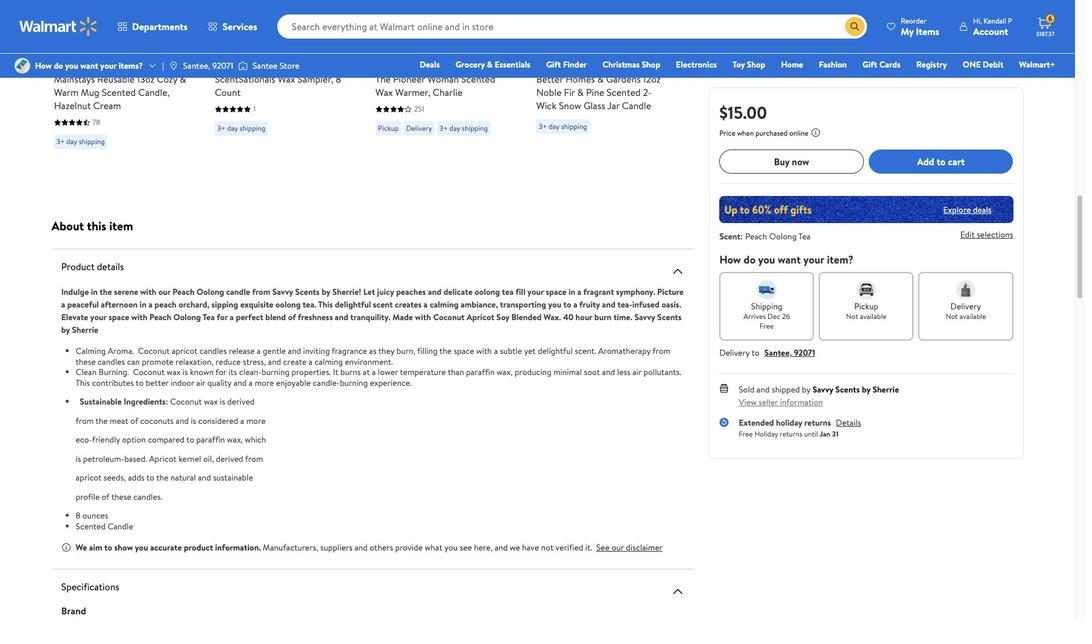 Task type: describe. For each thing, give the bounding box(es) containing it.
fragrant
[[584, 286, 614, 298]]

1 horizontal spatial air
[[633, 366, 642, 378]]

shipping down "78"
[[79, 136, 105, 147]]

how for how do you want your item?
[[720, 252, 741, 267]]

these inside the coconut apricot candles release a gentle and inviting fragrance as they burn, filling the space with a subtle yet delightful scent. aromatherapy from these candles can promote relaxation, reduce stress, and create a calming environment.
[[76, 356, 96, 368]]

options link for now $4.96
[[54, 8, 107, 32]]

3+ day shipping down "78"
[[56, 136, 105, 147]]

experience.
[[370, 377, 412, 389]]

1 vertical spatial scents
[[657, 311, 682, 323]]

wax.
[[544, 311, 561, 323]]

is petroleum-based. apricot kernel oil, derived from
[[76, 453, 263, 465]]

is left considered
[[191, 415, 196, 427]]

0 horizontal spatial 92071
[[212, 60, 233, 72]]

3+ down the count
[[217, 123, 225, 133]]

is down quality at the left bottom
[[220, 396, 225, 408]]

paraffin inside 'coconut wax is known for its clean-burning properties. it burns at a lower temperature than paraffin wax, producing minimal soot and less air pollutants. this contributes to better indoor air quality and a more enjoyable candle-burning experience.'
[[466, 366, 495, 378]]

scented inside now $4.96 $7.44 mainstays reusable 13oz cozy & warm mug scented candle, hazelnut cream
[[102, 86, 136, 99]]

toy shop
[[733, 59, 766, 71]]

a right create at the left bottom of the page
[[309, 356, 313, 368]]

2 horizontal spatial in
[[569, 286, 576, 298]]

compared
[[148, 434, 185, 446]]

1 vertical spatial these
[[111, 491, 131, 503]]

available for delivery
[[960, 311, 986, 321]]

from inside the coconut apricot candles release a gentle and inviting fragrance as they burn, filling the space with a subtle yet delightful scent. aromatherapy from these candles can promote relaxation, reduce stress, and create a calming environment.
[[653, 345, 671, 357]]

want for items?
[[80, 60, 98, 72]]

peach
[[155, 299, 177, 311]]

deals link
[[414, 58, 445, 71]]

price when purchased online
[[720, 128, 809, 138]]

product group containing now $4.96
[[54, 0, 188, 173]]

a up fruity
[[578, 286, 582, 298]]

0 horizontal spatial returns
[[780, 429, 803, 439]]

ounces
[[82, 510, 108, 522]]

you inside indulge in the serene with our peach oolong candle from savvy scents by sherrie! let juicy peaches and delicate oolong tea fill your space in a fragrant symphony. picture a peaceful afternoon in a peach orchard, sipping exquisite oolong tea. this delightful scent creates a calming ambiance, transporting you to a fruity and tea-infused oasis. elevate your space with peach oolong tea for a perfect blend of freshness and tranquility. made with coconut apricot soy blended wax. 40 hour burn time. savvy scents by sherrie
[[548, 299, 562, 311]]

how do you want your items?
[[35, 60, 143, 72]]

buy now
[[774, 155, 809, 168]]

candle inside 8 ounces scented candle
[[108, 520, 133, 532]]

which
[[245, 434, 266, 446]]

this inside indulge in the serene with our peach oolong candle from savvy scents by sherrie! let juicy peaches and delicate oolong tea fill your space in a fragrant symphony. picture a peaceful afternoon in a peach orchard, sipping exquisite oolong tea. this delightful scent creates a calming ambiance, transporting you to a fruity and tea-infused oasis. elevate your space with peach oolong tea for a perfect blend of freshness and tranquility. made with coconut apricot soy blended wax. 40 hour burn time. savvy scents by sherrie
[[318, 299, 333, 311]]

is down eco-
[[76, 453, 81, 465]]

to up "kernel"
[[186, 434, 194, 446]]

details button
[[836, 417, 861, 429]]

Walmart Site-Wide search field
[[277, 14, 867, 39]]

than
[[448, 366, 464, 378]]

 image for how do you want your items?
[[14, 58, 30, 74]]

1 vertical spatial of
[[130, 415, 138, 427]]

options for now $4.96
[[115, 37, 138, 48]]

1 vertical spatial our
[[612, 542, 624, 554]]

candles.
[[133, 491, 162, 503]]

a down sipping
[[230, 311, 234, 323]]

contributes
[[92, 377, 134, 389]]

candle,
[[138, 86, 170, 99]]

a left fruity
[[574, 299, 578, 311]]

calming inside the coconut apricot candles release a gentle and inviting fragrance as they burn, filling the space with a subtle yet delightful scent. aromatherapy from these candles can promote relaxation, reduce stress, and create a calming environment.
[[315, 356, 343, 368]]

with down "afternoon"
[[131, 311, 147, 323]]

available for pickup
[[860, 311, 887, 321]]

2 vertical spatial oolong
[[173, 311, 201, 323]]

& right fir on the right top
[[577, 86, 584, 99]]

3+ down hazelnut
[[56, 136, 65, 147]]

price
[[720, 128, 736, 138]]

1 horizontal spatial returns
[[805, 417, 831, 429]]

services
[[223, 20, 257, 33]]

0 horizontal spatial space
[[109, 311, 129, 323]]

scent.
[[575, 345, 596, 357]]

it
[[333, 366, 338, 378]]

cream
[[93, 99, 121, 112]]

blend
[[265, 311, 286, 323]]

at
[[363, 366, 370, 378]]

better homes & gardens 12oz noble fir & pine scented 2-wick snow glass jar candle image
[[536, 0, 649, 22]]

jar
[[607, 99, 620, 112]]

to right aim
[[104, 542, 112, 554]]

buy now button
[[720, 150, 864, 174]]

2-
[[643, 86, 652, 99]]

as
[[369, 345, 377, 357]]

gift for gift finder
[[546, 59, 561, 71]]

symphony.
[[616, 286, 655, 298]]

0 horizontal spatial air
[[196, 377, 205, 389]]

product details
[[61, 260, 124, 273]]

0 vertical spatial space
[[546, 286, 567, 298]]

intent image for pickup image
[[857, 280, 876, 300]]

1 vertical spatial more
[[246, 415, 266, 427]]

option
[[122, 434, 146, 446]]

candle inside now $8.00 $10.87 better homes & gardens 12oz noble fir & pine scented 2- wick snow glass jar candle
[[622, 99, 651, 112]]

shipping down snow
[[561, 121, 587, 131]]

about
[[52, 218, 84, 234]]

shipping down 1
[[240, 123, 266, 133]]

transporting
[[500, 299, 546, 311]]

with up peach
[[140, 286, 156, 298]]

our inside indulge in the serene with our peach oolong candle from savvy scents by sherrie! let juicy peaches and delicate oolong tea fill your space in a fragrant symphony. picture a peaceful afternoon in a peach orchard, sipping exquisite oolong tea. this delightful scent creates a calming ambiance, transporting you to a fruity and tea-infused oasis. elevate your space with peach oolong tea for a perfect blend of freshness and tranquility. made with coconut apricot soy blended wax. 40 hour burn time. savvy scents by sherrie
[[158, 286, 171, 298]]

christmas
[[603, 59, 640, 71]]

1 horizontal spatial oolong
[[475, 286, 500, 298]]

and left we
[[495, 542, 508, 554]]

1 vertical spatial paraffin
[[196, 434, 225, 446]]

day down hazelnut
[[66, 136, 77, 147]]

& inside now $4.96 $7.44 mainstays reusable 13oz cozy & warm mug scented candle, hazelnut cream
[[180, 72, 186, 86]]

mainstays
[[54, 72, 95, 86]]

0 vertical spatial scents
[[295, 286, 320, 298]]

fragrance
[[332, 345, 367, 357]]

space inside the coconut apricot candles release a gentle and inviting fragrance as they burn, filling the space with a subtle yet delightful scent. aromatherapy from these candles can promote relaxation, reduce stress, and create a calming environment.
[[454, 345, 474, 357]]

candle-
[[313, 377, 340, 389]]

the down is petroleum-based. apricot kernel oil, derived from
[[156, 472, 169, 484]]

coconuts
[[140, 415, 174, 427]]

how for how do you want your items?
[[35, 60, 52, 72]]

petroleum-
[[83, 453, 124, 465]]

$10.87
[[592, 55, 615, 67]]

$12.00
[[270, 55, 293, 67]]

registry
[[917, 59, 947, 71]]

tea.
[[303, 299, 317, 311]]

your right fill
[[528, 286, 544, 298]]

options for now $8.00
[[597, 37, 620, 48]]

grocery & essentials
[[456, 59, 531, 71]]

78
[[93, 117, 100, 127]]

scented inside now $5.00 $21.88 the pioneer woman scented wax warmer, charlie
[[461, 72, 495, 86]]

and left others
[[355, 542, 368, 554]]

add to cart image
[[220, 13, 234, 27]]

view
[[739, 396, 757, 408]]

tea-
[[618, 299, 633, 311]]

stress,
[[243, 356, 266, 368]]

we
[[510, 542, 520, 554]]

40
[[563, 311, 574, 323]]

coconut wax is known for its clean-burning properties. it burns at a lower temperature than paraffin wax, producing minimal soot and less air pollutants. this contributes to better indoor air quality and a more enjoyable candle-burning experience.
[[76, 366, 682, 389]]

1 horizontal spatial santee,
[[765, 347, 792, 359]]

1 vertical spatial derived
[[216, 453, 243, 465]]

from up eco-
[[76, 415, 94, 427]]

a left "subtle"
[[494, 345, 498, 357]]

jan
[[820, 429, 831, 439]]

a right considered
[[240, 415, 244, 427]]

made
[[393, 311, 413, 323]]

0 horizontal spatial santee,
[[183, 60, 210, 72]]

3+ day shipping down 1
[[217, 123, 266, 133]]

scented inside 8 ounces scented candle
[[76, 520, 106, 532]]

you down the scent : peach oolong tea
[[758, 252, 775, 267]]

and right stress, at the left of the page
[[268, 356, 281, 368]]

1 vertical spatial oolong
[[197, 286, 224, 298]]

3+ day shipping down snow
[[539, 121, 587, 131]]

0 horizontal spatial of
[[102, 491, 109, 503]]

0 vertical spatial oolong
[[769, 230, 797, 242]]

8 ounces scented candle
[[76, 510, 133, 532]]

better
[[146, 377, 169, 389]]

3+ down the 'wick'
[[539, 121, 547, 131]]

and up seller
[[757, 384, 770, 396]]

seeds,
[[104, 472, 126, 484]]

noble
[[536, 86, 562, 99]]

1 horizontal spatial tea
[[799, 230, 811, 242]]

details
[[97, 260, 124, 273]]

scent : peach oolong tea
[[720, 230, 811, 242]]

0 vertical spatial peach
[[745, 230, 767, 242]]

0 horizontal spatial peach
[[149, 311, 171, 323]]

show
[[114, 542, 133, 554]]

seller
[[759, 396, 778, 408]]

now for now $8.39
[[215, 54, 236, 69]]

a left peach
[[149, 299, 153, 311]]

sold
[[739, 384, 755, 396]]

31
[[832, 429, 839, 439]]

scented inside now $8.00 $10.87 better homes & gardens 12oz noble fir & pine scented 2- wick snow glass jar candle
[[607, 86, 641, 99]]

1 horizontal spatial candles
[[200, 345, 227, 357]]

adds
[[128, 472, 145, 484]]

1 vertical spatial apricot
[[149, 453, 177, 465]]

of inside indulge in the serene with our peach oolong candle from savvy scents by sherrie! let juicy peaches and delicate oolong tea fill your space in a fragrant symphony. picture a peaceful afternoon in a peach orchard, sipping exquisite oolong tea. this delightful scent creates a calming ambiance, transporting you to a fruity and tea-infused oasis. elevate your space with peach oolong tea for a perfect blend of freshness and tranquility. made with coconut apricot soy blended wax. 40 hour burn time. savvy scents by sherrie
[[288, 311, 296, 323]]

and up eco-friendly option compared to paraffin wax, which
[[176, 415, 189, 427]]

dec
[[768, 311, 781, 321]]

$8.39
[[239, 54, 265, 69]]

reusable
[[97, 72, 135, 86]]

your down 'peaceful'
[[90, 311, 107, 323]]

add for $5.00
[[395, 13, 412, 26]]

essentials
[[495, 59, 531, 71]]

product
[[184, 542, 213, 554]]

0 vertical spatial savvy
[[272, 286, 293, 298]]

and left "less"
[[602, 366, 615, 378]]

deals
[[420, 59, 440, 71]]

search icon image
[[850, 22, 860, 31]]

details
[[836, 417, 861, 429]]

product group containing now $8.00
[[536, 0, 671, 173]]

sherrie inside indulge in the serene with our peach oolong candle from savvy scents by sherrie! let juicy peaches and delicate oolong tea fill your space in a fragrant symphony. picture a peaceful afternoon in a peach orchard, sipping exquisite oolong tea. this delightful scent creates a calming ambiance, transporting you to a fruity and tea-infused oasis. elevate your space with peach oolong tea for a perfect blend of freshness and tranquility. made with coconut apricot soy blended wax. 40 hour burn time. savvy scents by sherrie
[[72, 324, 98, 336]]

1 vertical spatial peach
[[173, 286, 195, 298]]

and left delicate
[[428, 286, 442, 298]]

you up 'mainstays'
[[65, 60, 78, 72]]

edit
[[961, 229, 975, 241]]

can
[[127, 356, 140, 368]]

electronics
[[676, 59, 717, 71]]

explore deals
[[943, 204, 992, 216]]

add for $8.39
[[234, 13, 251, 26]]

more inside 'coconut wax is known for its clean-burning properties. it burns at a lower temperature than paraffin wax, producing minimal soot and less air pollutants. this contributes to better indoor air quality and a more enjoyable candle-burning experience.'
[[255, 377, 274, 389]]

apricot inside the coconut apricot candles release a gentle and inviting fragrance as they burn, filling the space with a subtle yet delightful scent. aromatherapy from these candles can promote relaxation, reduce stress, and create a calming environment.
[[172, 345, 198, 357]]

0 horizontal spatial in
[[91, 286, 98, 298]]

how do you want your item?
[[720, 252, 854, 267]]

coconut for release
[[138, 345, 170, 357]]

a left gentle at bottom
[[257, 345, 261, 357]]

fir
[[564, 86, 575, 99]]

delivery for delivery
[[406, 123, 432, 133]]

and down the sherrie!
[[335, 311, 348, 323]]

view seller information
[[739, 396, 823, 408]]

burns
[[340, 366, 361, 378]]

shop for christmas shop
[[642, 59, 660, 71]]

until
[[804, 429, 818, 439]]

serene
[[114, 286, 138, 298]]

2 horizontal spatial savvy
[[813, 384, 834, 396]]

you right show
[[135, 542, 148, 554]]

1 horizontal spatial burning
[[340, 377, 368, 389]]

to inside button
[[937, 155, 946, 168]]

1 horizontal spatial savvy
[[635, 311, 655, 323]]

sherrie!
[[332, 286, 361, 298]]

oasis.
[[662, 299, 681, 311]]

0 vertical spatial derived
[[227, 396, 255, 408]]

3+ day shipping down charlie
[[440, 123, 488, 133]]

product group containing now $5.00
[[376, 0, 510, 173]]

the inside indulge in the serene with our peach oolong candle from savvy scents by sherrie! let juicy peaches and delicate oolong tea fill your space in a fragrant symphony. picture a peaceful afternoon in a peach orchard, sipping exquisite oolong tea. this delightful scent creates a calming ambiance, transporting you to a fruity and tea-infused oasis. elevate your space with peach oolong tea for a perfect blend of freshness and tranquility. made with coconut apricot soy blended wax. 40 hour burn time. savvy scents by sherrie
[[100, 286, 112, 298]]

13oz
[[137, 72, 155, 86]]

the
[[376, 72, 391, 86]]

sustainable
[[213, 472, 253, 484]]

from down "which"
[[245, 453, 263, 465]]

pickup for pickup
[[378, 123, 399, 133]]

and right gentle at bottom
[[288, 345, 301, 357]]

a right the its
[[249, 377, 253, 389]]

2 vertical spatial scents
[[836, 384, 860, 396]]

suppliers
[[320, 542, 353, 554]]

shipping down charlie
[[462, 123, 488, 133]]

sipping
[[211, 299, 238, 311]]

arrives
[[744, 311, 766, 321]]

day down the count
[[227, 123, 238, 133]]



Task type: locate. For each thing, give the bounding box(es) containing it.
0 horizontal spatial paraffin
[[196, 434, 225, 446]]

8 left 'ounces'
[[76, 510, 80, 522]]

when
[[737, 128, 754, 138]]

1 options link from the left
[[54, 8, 107, 32]]

1 vertical spatial delightful
[[538, 345, 573, 357]]

in up 'peaceful'
[[91, 286, 98, 298]]

product details image
[[671, 264, 685, 279]]

sherrie
[[72, 324, 98, 336], [873, 384, 899, 396]]

0 vertical spatial wax,
[[497, 366, 513, 378]]

one debit link
[[958, 58, 1009, 71]]

1 product group from the left
[[54, 0, 188, 173]]

1 horizontal spatial free
[[760, 321, 774, 331]]

+5
[[587, 37, 595, 48]]

do for how do you want your item?
[[744, 252, 756, 267]]

oil,
[[203, 453, 214, 465]]

pickup for pickup not available
[[854, 300, 879, 312]]

home
[[781, 59, 803, 71]]

& down $10.87
[[597, 72, 604, 86]]

gift for gift cards
[[863, 59, 878, 71]]

toy
[[733, 59, 745, 71]]

specifications image
[[671, 584, 685, 599]]

for inside indulge in the serene with our peach oolong candle from savvy scents by sherrie! let juicy peaches and delicate oolong tea fill your space in a fragrant symphony. picture a peaceful afternoon in a peach orchard, sipping exquisite oolong tea. this delightful scent creates a calming ambiance, transporting you to a fruity and tea-infused oasis. elevate your space with peach oolong tea for a perfect blend of freshness and tranquility. made with coconut apricot soy blended wax. 40 hour burn time. savvy scents by sherrie
[[217, 311, 228, 323]]

walmart+ link
[[1014, 58, 1061, 71]]

1 horizontal spatial these
[[111, 491, 131, 503]]

peaceful
[[67, 299, 99, 311]]

clear search field text image
[[831, 21, 841, 31]]

purchased
[[756, 128, 788, 138]]

0 horizontal spatial burning
[[262, 366, 290, 378]]

peach down peach
[[149, 311, 171, 323]]

more up "which"
[[246, 415, 266, 427]]

of right profile
[[102, 491, 109, 503]]

0 horizontal spatial add
[[234, 13, 251, 26]]

from the meat of coconuts and is considered a more
[[76, 415, 266, 427]]

now inside now $4.96 $7.44 mainstays reusable 13oz cozy & warm mug scented candle, hazelnut cream
[[54, 54, 76, 69]]

now $5.00 $21.88 the pioneer woman scented wax warmer, charlie
[[376, 54, 495, 99]]

0 horizontal spatial wax
[[278, 72, 295, 86]]

0 horizontal spatial apricot
[[76, 472, 102, 484]]

from inside indulge in the serene with our peach oolong candle from savvy scents by sherrie! let juicy peaches and delicate oolong tea fill your space in a fragrant symphony. picture a peaceful afternoon in a peach orchard, sipping exquisite oolong tea. this delightful scent creates a calming ambiance, transporting you to a fruity and tea-infused oasis. elevate your space with peach oolong tea for a perfect blend of freshness and tranquility. made with coconut apricot soy blended wax. 40 hour burn time. savvy scents by sherrie
[[252, 286, 270, 298]]

coconut for derived
[[170, 396, 202, 408]]

in up 40 at right bottom
[[569, 286, 576, 298]]

2 horizontal spatial of
[[288, 311, 296, 323]]

the pioneer woman scented wax warmer, charlie image
[[376, 0, 488, 22]]

you up wax.
[[548, 299, 562, 311]]

add to cart image
[[380, 13, 395, 27]]

1 horizontal spatial this
[[318, 299, 333, 311]]

now inside now $8.00 $10.87 better homes & gardens 12oz noble fir & pine scented 2- wick snow glass jar candle
[[536, 54, 558, 69]]

oolong
[[475, 286, 500, 298], [275, 299, 301, 311]]

our up peach
[[158, 286, 171, 298]]

with down creates
[[415, 311, 431, 323]]

2 horizontal spatial scents
[[836, 384, 860, 396]]

more down stress, at the left of the page
[[255, 377, 274, 389]]

now $8.00 $10.87 better homes & gardens 12oz noble fir & pine scented 2- wick snow glass jar candle
[[536, 54, 661, 112]]

0 vertical spatial how
[[35, 60, 52, 72]]

0 vertical spatial candle
[[622, 99, 651, 112]]

not inside delivery not available
[[946, 311, 958, 321]]

0 vertical spatial pickup
[[378, 123, 399, 133]]

0 horizontal spatial shop
[[642, 59, 660, 71]]

christmas shop link
[[597, 58, 666, 71]]

1 horizontal spatial do
[[744, 252, 756, 267]]

wax inside now $5.00 $21.88 the pioneer woman scented wax warmer, charlie
[[376, 86, 393, 99]]

0 vertical spatial calming
[[430, 299, 459, 311]]

0 horizontal spatial sherrie
[[72, 324, 98, 336]]

2 options from the left
[[546, 13, 580, 27]]

holiday
[[776, 417, 803, 429]]

in left peach
[[140, 299, 146, 311]]

1 horizontal spatial sherrie
[[873, 384, 899, 396]]

add up $5.00
[[395, 13, 412, 26]]

now inside now $5.00 $21.88 the pioneer woman scented wax warmer, charlie
[[376, 54, 397, 69]]

coconut up better
[[138, 345, 170, 357]]

free inside extended holiday returns details free holiday returns until jan 31
[[739, 429, 753, 439]]

8 right the sampler,
[[336, 72, 341, 86]]

store
[[280, 60, 300, 72]]

this
[[318, 299, 333, 311], [76, 377, 90, 389]]

sold and shipped by savvy scents by sherrie
[[739, 384, 899, 396]]

0 vertical spatial paraffin
[[466, 366, 495, 378]]

to inside 'coconut wax is known for its clean-burning properties. it burns at a lower temperature than paraffin wax, producing minimal soot and less air pollutants. this contributes to better indoor air quality and a more enjoyable candle-burning experience.'
[[136, 377, 144, 389]]

about this item
[[52, 218, 133, 234]]

2 horizontal spatial delivery
[[951, 300, 981, 312]]

1 horizontal spatial our
[[612, 542, 624, 554]]

2 now from the left
[[215, 54, 236, 69]]

cart
[[948, 155, 965, 168]]

fashion link
[[814, 58, 853, 71]]

santee, down dec
[[765, 347, 792, 359]]

options up $4.96
[[64, 13, 98, 27]]

aim
[[89, 542, 102, 554]]

1 shop from the left
[[642, 59, 660, 71]]

wax, inside 'coconut wax is known for its clean-burning properties. it burns at a lower temperature than paraffin wax, producing minimal soot and less air pollutants. this contributes to better indoor air quality and a more enjoyable candle-burning experience.'
[[497, 366, 513, 378]]

available inside delivery not available
[[960, 311, 986, 321]]

the left meat
[[96, 415, 108, 427]]

options
[[115, 37, 138, 48], [597, 37, 620, 48]]

options for now $8.00
[[546, 13, 580, 27]]

free for extended
[[739, 429, 753, 439]]

coconut inside indulge in the serene with our peach oolong candle from savvy scents by sherrie! let juicy peaches and delicate oolong tea fill your space in a fragrant symphony. picture a peaceful afternoon in a peach orchard, sipping exquisite oolong tea. this delightful scent creates a calming ambiance, transporting you to a fruity and tea-infused oasis. elevate your space with peach oolong tea for a perfect blend of freshness and tranquility. made with coconut apricot soy blended wax. 40 hour burn time. savvy scents by sherrie
[[433, 311, 465, 323]]

0 horizontal spatial  image
[[14, 58, 30, 74]]

free
[[760, 321, 774, 331], [739, 429, 753, 439]]

0 horizontal spatial our
[[158, 286, 171, 298]]

0 horizontal spatial pickup
[[378, 123, 399, 133]]

not inside pickup not available
[[846, 311, 859, 321]]

have
[[522, 542, 539, 554]]

the right 'filling'
[[440, 345, 452, 357]]

kendall
[[984, 15, 1007, 26]]

1 horizontal spatial wax
[[376, 86, 393, 99]]

peach up the orchard,
[[173, 286, 195, 298]]

now inside now $8.39 $12.00 scentsationals wax sampler, 8 count
[[215, 54, 236, 69]]

1 vertical spatial for
[[216, 366, 227, 378]]

1 vertical spatial calming
[[315, 356, 343, 368]]

1 vertical spatial wax
[[204, 396, 218, 408]]

2 gift from the left
[[863, 59, 878, 71]]

 image
[[14, 58, 30, 74], [169, 61, 178, 71]]

coconut for known
[[133, 366, 165, 378]]

day down charlie
[[450, 123, 460, 133]]

1 options from the left
[[64, 13, 98, 27]]

delivery inside delivery not available
[[951, 300, 981, 312]]

do for how do you want your items?
[[54, 60, 63, 72]]

see our disclaimer button
[[596, 542, 663, 554]]

see
[[596, 542, 610, 554]]

these down the seeds,
[[111, 491, 131, 503]]

coconut down delicate
[[433, 311, 465, 323]]

shop inside christmas shop link
[[642, 59, 660, 71]]

1 horizontal spatial add button
[[376, 8, 422, 32]]

shop for toy shop
[[747, 59, 766, 71]]

 image right |
[[169, 61, 178, 71]]

0 vertical spatial these
[[76, 356, 96, 368]]

cozy
[[157, 72, 177, 86]]

coconut apricot candles release a gentle and inviting fragrance as they burn, filling the space with a subtle yet delightful scent. aromatherapy from these candles can promote relaxation, reduce stress, and create a calming environment.
[[76, 345, 671, 368]]

wax for derived
[[204, 396, 218, 408]]

1 horizontal spatial shop
[[747, 59, 766, 71]]

apricot inside indulge in the serene with our peach oolong candle from savvy scents by sherrie! let juicy peaches and delicate oolong tea fill your space in a fragrant symphony. picture a peaceful afternoon in a peach orchard, sipping exquisite oolong tea. this delightful scent creates a calming ambiance, transporting you to a fruity and tea-infused oasis. elevate your space with peach oolong tea for a perfect blend of freshness and tranquility. made with coconut apricot soy blended wax. 40 hour burn time. savvy scents by sherrie
[[467, 311, 495, 323]]

of right blend
[[288, 311, 296, 323]]

product group containing now $8.39
[[215, 0, 349, 173]]

2 add button from the left
[[376, 8, 422, 32]]

and down the oil,
[[198, 472, 211, 484]]

calming
[[76, 345, 106, 357]]

want for item?
[[778, 252, 801, 267]]

day
[[549, 121, 560, 131], [227, 123, 238, 133], [450, 123, 460, 133], [66, 136, 77, 147]]

2 options from the left
[[597, 37, 620, 48]]

returns left until
[[780, 429, 803, 439]]

how down 'walmart' image at the left
[[35, 60, 52, 72]]

8
[[336, 72, 341, 86], [76, 510, 80, 522]]

options for now $4.96
[[64, 13, 98, 27]]

this right tea.
[[318, 299, 333, 311]]

0 vertical spatial want
[[80, 60, 98, 72]]

is left known
[[183, 366, 188, 378]]

elevate
[[61, 311, 88, 323]]

1 vertical spatial wax,
[[227, 434, 243, 446]]

the inside the coconut apricot candles release a gentle and inviting fragrance as they burn, filling the space with a subtle yet delightful scent. aromatherapy from these candles can promote relaxation, reduce stress, and create a calming environment.
[[440, 345, 452, 357]]

quality
[[207, 377, 232, 389]]

1 vertical spatial want
[[778, 252, 801, 267]]

2 not from the left
[[946, 311, 958, 321]]

available inside pickup not available
[[860, 311, 887, 321]]

delivery down 251
[[406, 123, 432, 133]]

1 vertical spatial apricot
[[76, 472, 102, 484]]

2 available from the left
[[960, 311, 986, 321]]

oolong down the orchard,
[[173, 311, 201, 323]]

0 vertical spatial for
[[217, 311, 228, 323]]

this inside 'coconut wax is known for its clean-burning properties. it burns at a lower temperature than paraffin wax, producing minimal soot and less air pollutants. this contributes to better indoor air quality and a more enjoyable candle-burning experience.'
[[76, 377, 90, 389]]

mainstays reusable 13oz cozy & warm mug scented candle, hazelnut cream image
[[54, 0, 166, 22]]

sustainable
[[80, 396, 122, 408]]

2 vertical spatial delivery
[[720, 347, 750, 359]]

0 vertical spatial this
[[318, 299, 333, 311]]

2 shop from the left
[[747, 59, 766, 71]]

1 available from the left
[[860, 311, 887, 321]]

1 vertical spatial candle
[[108, 520, 133, 532]]

0 horizontal spatial candle
[[108, 520, 133, 532]]

1 horizontal spatial candle
[[622, 99, 651, 112]]

santee, right |
[[183, 60, 210, 72]]

0 vertical spatial oolong
[[475, 286, 500, 298]]

1 vertical spatial space
[[109, 311, 129, 323]]

 image down 'walmart' image at the left
[[14, 58, 30, 74]]

product group
[[54, 0, 188, 173], [215, 0, 349, 173], [376, 0, 510, 173], [536, 0, 671, 173]]

0 horizontal spatial free
[[739, 429, 753, 439]]

and right quality at the left bottom
[[234, 377, 247, 389]]

1 gift from the left
[[546, 59, 561, 71]]

item?
[[827, 252, 854, 267]]

oolong up ambiance,
[[475, 286, 500, 298]]

1 now from the left
[[54, 54, 76, 69]]

options right +8
[[115, 37, 138, 48]]

specifications
[[61, 580, 119, 593]]

delivery for delivery not available
[[951, 300, 981, 312]]

walmart image
[[19, 17, 98, 36]]

0 horizontal spatial add button
[[215, 8, 261, 32]]

santee, 92071 button
[[765, 347, 816, 359]]

temperature
[[400, 366, 446, 378]]

one
[[963, 59, 981, 71]]

relaxation,
[[176, 356, 214, 368]]

0 vertical spatial delightful
[[335, 299, 371, 311]]

now
[[792, 155, 809, 168]]

0 horizontal spatial wax,
[[227, 434, 243, 446]]

pollutants.
[[644, 366, 682, 378]]

calming down delicate
[[430, 299, 459, 311]]

wick
[[536, 99, 557, 112]]

scented up aim
[[76, 520, 106, 532]]

1 vertical spatial savvy
[[635, 311, 655, 323]]

1 vertical spatial 92071
[[794, 347, 816, 359]]

and up burn
[[602, 299, 616, 311]]

deals
[[973, 204, 992, 216]]

1 horizontal spatial available
[[960, 311, 986, 321]]

your up reusable
[[100, 60, 117, 72]]

space up than
[[454, 345, 474, 357]]

4 now from the left
[[536, 54, 558, 69]]

add button for $5.00
[[376, 8, 422, 32]]

wax inside now $8.39 $12.00 scentsationals wax sampler, 8 count
[[278, 72, 295, 86]]

1 vertical spatial sherrie
[[873, 384, 899, 396]]

calming inside indulge in the serene with our peach oolong candle from savvy scents by sherrie! let juicy peaches and delicate oolong tea fill your space in a fragrant symphony. picture a peaceful afternoon in a peach orchard, sipping exquisite oolong tea. this delightful scent creates a calming ambiance, transporting you to a fruity and tea-infused oasis. elevate your space with peach oolong tea for a perfect blend of freshness and tranquility. made with coconut apricot soy blended wax. 40 hour burn time. savvy scents by sherrie
[[430, 299, 459, 311]]

intent image for delivery image
[[956, 280, 976, 300]]

day down the 'wick'
[[549, 121, 560, 131]]

to up 40 at right bottom
[[564, 299, 572, 311]]

scentsationals wax sampler, 8 count image
[[215, 0, 327, 22]]

santee
[[253, 60, 278, 72]]

here,
[[474, 542, 493, 554]]

these left the burning. at left
[[76, 356, 96, 368]]

available down "intent image for delivery"
[[960, 311, 986, 321]]

registry link
[[911, 58, 953, 71]]

& inside "link"
[[487, 59, 493, 71]]

edit selections button
[[961, 229, 1014, 241]]

better
[[536, 72, 563, 86]]

tea inside indulge in the serene with our peach oolong candle from savvy scents by sherrie! let juicy peaches and delicate oolong tea fill your space in a fragrant symphony. picture a peaceful afternoon in a peach orchard, sipping exquisite oolong tea. this delightful scent creates a calming ambiance, transporting you to a fruity and tea-infused oasis. elevate your space with peach oolong tea for a perfect blend of freshness and tranquility. made with coconut apricot soy blended wax. 40 hour burn time. savvy scents by sherrie
[[203, 311, 215, 323]]

warmer,
[[395, 86, 430, 99]]

to right adds
[[146, 472, 154, 484]]

add left the cart
[[917, 155, 935, 168]]

producing
[[515, 366, 552, 378]]

0 horizontal spatial calming
[[315, 356, 343, 368]]

oolong up "how do you want your item?"
[[769, 230, 797, 242]]

coconut inside 'coconut wax is known for its clean-burning properties. it burns at a lower temperature than paraffin wax, producing minimal soot and less air pollutants. this contributes to better indoor air quality and a more enjoyable candle-burning experience.'
[[133, 366, 165, 378]]

1 not from the left
[[846, 311, 859, 321]]

3 now from the left
[[376, 54, 397, 69]]

delivery down "intent image for delivery"
[[951, 300, 981, 312]]

options link for now $8.00
[[536, 8, 590, 32]]

to inside indulge in the serene with our peach oolong candle from savvy scents by sherrie! let juicy peaches and delicate oolong tea fill your space in a fragrant symphony. picture a peaceful afternoon in a peach orchard, sipping exquisite oolong tea. this delightful scent creates a calming ambiance, transporting you to a fruity and tea-infused oasis. elevate your space with peach oolong tea for a perfect blend of freshness and tranquility. made with coconut apricot soy blended wax. 40 hour burn time. savvy scents by sherrie
[[564, 299, 572, 311]]

how down scent
[[720, 252, 741, 267]]

add to cart button
[[869, 150, 1014, 174]]

2 horizontal spatial add
[[917, 155, 935, 168]]

6
[[1049, 13, 1053, 24]]

less
[[617, 366, 631, 378]]

now up better
[[536, 54, 558, 69]]

1 vertical spatial oolong
[[275, 299, 301, 311]]

view seller information link
[[739, 396, 823, 408]]

savvy up the information
[[813, 384, 834, 396]]

0 vertical spatial santee,
[[183, 60, 210, 72]]

this up sustainable
[[76, 377, 90, 389]]

your left item?
[[804, 252, 825, 267]]

1 vertical spatial tea
[[203, 311, 215, 323]]

online
[[790, 128, 809, 138]]

 image
[[238, 60, 248, 72]]

mug
[[81, 86, 99, 99]]

shop inside the toy shop link
[[747, 59, 766, 71]]

clean-
[[239, 366, 262, 378]]

delightful up minimal
[[538, 345, 573, 357]]

a up elevate
[[61, 299, 65, 311]]

Search search field
[[277, 14, 867, 39]]

legal information image
[[811, 128, 821, 138]]

1 horizontal spatial want
[[778, 252, 801, 267]]

want
[[80, 60, 98, 72], [778, 252, 801, 267]]

free inside shipping arrives dec 26 free
[[760, 321, 774, 331]]

properties.
[[292, 366, 331, 378]]

paraffin up the oil,
[[196, 434, 225, 446]]

wax inside 'coconut wax is known for its clean-burning properties. it burns at a lower temperature than paraffin wax, producing minimal soot and less air pollutants. this contributes to better indoor air quality and a more enjoyable candle-burning experience.'
[[167, 366, 181, 378]]

free down shipping
[[760, 321, 774, 331]]

1 add button from the left
[[215, 8, 261, 32]]

0 horizontal spatial delivery
[[406, 123, 432, 133]]

2 product group from the left
[[215, 0, 349, 173]]

delightful inside indulge in the serene with our peach oolong candle from savvy scents by sherrie! let juicy peaches and delicate oolong tea fill your space in a fragrant symphony. picture a peaceful afternoon in a peach orchard, sipping exquisite oolong tea. this delightful scent creates a calming ambiance, transporting you to a fruity and tea-infused oasis. elevate your space with peach oolong tea for a perfect blend of freshness and tranquility. made with coconut apricot soy blended wax. 40 hour burn time. savvy scents by sherrie
[[335, 299, 371, 311]]

to left better
[[136, 377, 144, 389]]

1 horizontal spatial not
[[946, 311, 958, 321]]

0 horizontal spatial delightful
[[335, 299, 371, 311]]

release
[[229, 345, 255, 357]]

candles up known
[[200, 345, 227, 357]]

we aim to show you accurate product information. manufacturers, suppliers and others provide what you see here, and we have not verified it. see our disclaimer
[[76, 542, 663, 554]]

0 horizontal spatial not
[[846, 311, 859, 321]]

glass
[[584, 99, 605, 112]]

free for shipping
[[760, 321, 774, 331]]

gift finder
[[546, 59, 587, 71]]

1 horizontal spatial wax
[[204, 396, 218, 408]]

accurate
[[150, 542, 182, 554]]

delightful inside the coconut apricot candles release a gentle and inviting fragrance as they burn, filling the space with a subtle yet delightful scent. aromatherapy from these candles can promote relaxation, reduce stress, and create a calming environment.
[[538, 345, 573, 357]]

gift cards
[[863, 59, 901, 71]]

& right cozy
[[180, 72, 186, 86]]

a right 'at'
[[372, 366, 376, 378]]

do down the scent : peach oolong tea
[[744, 252, 756, 267]]

air right indoor at the left
[[196, 377, 205, 389]]

0 horizontal spatial oolong
[[275, 299, 301, 311]]

add button for $8.39
[[215, 8, 261, 32]]

1 horizontal spatial apricot
[[172, 345, 198, 357]]

now for now $5.00
[[376, 54, 397, 69]]

tranquility.
[[350, 311, 391, 323]]

to left santee, 92071 button
[[752, 347, 760, 359]]

returns
[[805, 417, 831, 429], [780, 429, 803, 439]]

1 options from the left
[[115, 37, 138, 48]]

a right creates
[[424, 299, 428, 311]]

3 product group from the left
[[376, 0, 510, 173]]

4 product group from the left
[[536, 0, 671, 173]]

1 horizontal spatial  image
[[169, 61, 178, 71]]

from
[[252, 286, 270, 298], [653, 345, 671, 357], [76, 415, 94, 427], [245, 453, 263, 465]]

1 horizontal spatial scents
[[657, 311, 682, 323]]

is inside 'coconut wax is known for its clean-burning properties. it burns at a lower temperature than paraffin wax, producing minimal soot and less air pollutants. this contributes to better indoor air quality and a more enjoyable candle-burning experience.'
[[183, 366, 188, 378]]

wax, down "subtle"
[[497, 366, 513, 378]]

scented down grocery in the top left of the page
[[461, 72, 495, 86]]

3+ down charlie
[[440, 123, 448, 133]]

not for pickup
[[846, 311, 859, 321]]

 image for santee, 92071
[[169, 61, 178, 71]]

oolong up blend
[[275, 299, 301, 311]]

0 horizontal spatial want
[[80, 60, 98, 72]]

pickup inside pickup not available
[[854, 300, 879, 312]]

1 horizontal spatial delivery
[[720, 347, 750, 359]]

$8.00
[[561, 54, 588, 69]]

scentsationals
[[215, 72, 276, 86]]

from up pollutants.
[[653, 345, 671, 357]]

candle right jar
[[622, 99, 651, 112]]

|
[[162, 60, 164, 72]]

apricot up profile
[[76, 472, 102, 484]]

with inside the coconut apricot candles release a gentle and inviting fragrance as they burn, filling the space with a subtle yet delightful scent. aromatherapy from these candles can promote relaxation, reduce stress, and create a calming environment.
[[476, 345, 492, 357]]

coconut inside the coconut apricot candles release a gentle and inviting fragrance as they burn, filling the space with a subtle yet delightful scent. aromatherapy from these candles can promote relaxation, reduce stress, and create a calming environment.
[[138, 345, 170, 357]]

items
[[916, 24, 940, 38]]

derived down quality at the left bottom
[[227, 396, 255, 408]]

wax for known
[[167, 366, 181, 378]]

up to sixty percent off deals. shop now. image
[[720, 196, 1014, 223]]

1 vertical spatial delivery
[[951, 300, 981, 312]]

you
[[65, 60, 78, 72], [758, 252, 775, 267], [548, 299, 562, 311], [135, 542, 148, 554], [445, 542, 458, 554]]

want up 'mainstays'
[[80, 60, 98, 72]]

scented right mug
[[102, 86, 136, 99]]

$15.00
[[720, 101, 767, 124]]

add button up $5.00
[[376, 8, 422, 32]]

delivery for delivery to santee, 92071
[[720, 347, 750, 359]]

0 horizontal spatial options
[[64, 13, 98, 27]]

0 horizontal spatial candles
[[98, 356, 125, 368]]

92071 up scentsationals
[[212, 60, 233, 72]]

gift finder link
[[541, 58, 592, 71]]

savvy
[[272, 286, 293, 298], [635, 311, 655, 323], [813, 384, 834, 396]]

1 horizontal spatial 8
[[336, 72, 341, 86]]

air right "less"
[[633, 366, 642, 378]]

promote
[[142, 356, 174, 368]]

1 horizontal spatial options
[[597, 37, 620, 48]]

2 vertical spatial savvy
[[813, 384, 834, 396]]

you left see at the left bottom of the page
[[445, 542, 458, 554]]

for inside 'coconut wax is known for its clean-burning properties. it burns at a lower temperature than paraffin wax, producing minimal soot and less air pollutants. this contributes to better indoor air quality and a more enjoyable candle-burning experience.'
[[216, 366, 227, 378]]

p
[[1008, 15, 1013, 26]]

1 horizontal spatial options link
[[536, 8, 590, 32]]

perfect
[[236, 311, 263, 323]]

0 vertical spatial 92071
[[212, 60, 233, 72]]

of
[[288, 311, 296, 323], [130, 415, 138, 427], [102, 491, 109, 503]]

yet
[[524, 345, 536, 357]]

these
[[76, 356, 96, 368], [111, 491, 131, 503]]

8 inside 8 ounces scented candle
[[76, 510, 80, 522]]

pine
[[586, 86, 604, 99]]

1 horizontal spatial calming
[[430, 299, 459, 311]]

1 horizontal spatial in
[[140, 299, 146, 311]]

1 vertical spatial pickup
[[854, 300, 879, 312]]

not for delivery
[[946, 311, 958, 321]]

available
[[860, 311, 887, 321], [960, 311, 986, 321]]

apricot up known
[[172, 345, 198, 357]]

do up 'mainstays'
[[54, 60, 63, 72]]

savvy up blend
[[272, 286, 293, 298]]

2 options link from the left
[[536, 8, 590, 32]]

8 inside now $8.39 $12.00 scentsationals wax sampler, 8 count
[[336, 72, 341, 86]]

intent image for shipping image
[[757, 280, 777, 300]]

now for now $4.96
[[54, 54, 76, 69]]

1 vertical spatial free
[[739, 429, 753, 439]]

derived up 'sustainable'
[[216, 453, 243, 465]]

0 horizontal spatial tea
[[203, 311, 215, 323]]

provide
[[395, 542, 423, 554]]

0 vertical spatial free
[[760, 321, 774, 331]]



Task type: vqa. For each thing, say whether or not it's contained in the screenshot.
Spray, on the right top
no



